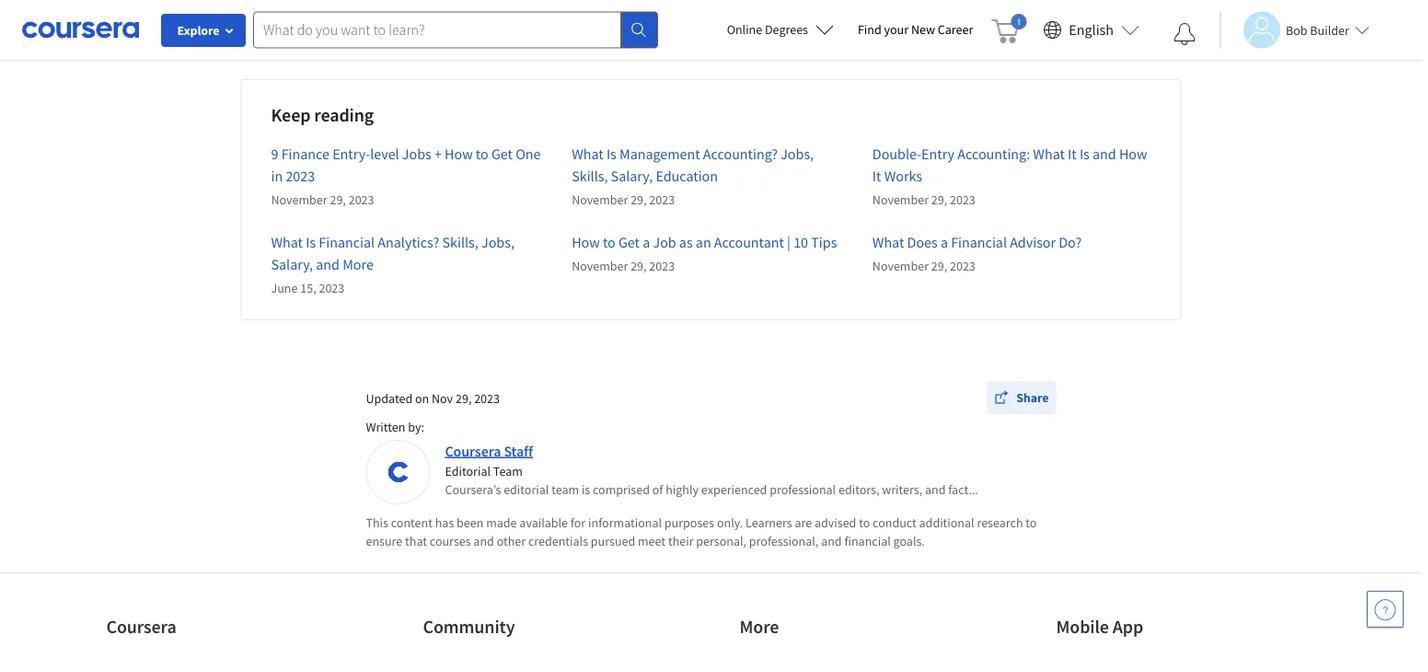Task type: describe. For each thing, give the bounding box(es) containing it.
tips
[[812, 233, 837, 251]]

29, inside 9 finance entry-level jobs + how to get one in 2023 november 29, 2023
[[330, 192, 346, 208]]

ensure
[[366, 533, 403, 550]]

purposes
[[665, 515, 715, 531]]

of
[[653, 482, 663, 498]]

15,
[[300, 280, 316, 297]]

does
[[908, 233, 938, 251]]

and inside coursera staff editorial team coursera's editorial team is comprised of highly experienced professional editors, writers, and fact...
[[925, 482, 946, 498]]

to up financial
[[859, 515, 870, 531]]

coursera for coursera
[[106, 616, 177, 639]]

mobile app
[[1057, 616, 1144, 639]]

november inside how to get a job as an accountant | 10 tips november 29, 2023
[[572, 258, 628, 274]]

personal,
[[696, 533, 747, 550]]

team
[[552, 482, 579, 498]]

coursera staff image
[[369, 443, 428, 502]]

2023 inside what is financial analytics? skills, jobs, salary, and more june 15, 2023
[[319, 280, 345, 297]]

29, right nov
[[456, 390, 472, 407]]

get inside how to get a job as an accountant | 10 tips november 29, 2023
[[619, 233, 640, 251]]

bob
[[1286, 22, 1308, 38]]

accountant
[[714, 233, 785, 251]]

reading
[[314, 104, 374, 127]]

available
[[520, 515, 568, 531]]

courses
[[430, 533, 471, 550]]

financial inside what does a financial advisor do? november 29, 2023
[[951, 233, 1007, 251]]

how inside double-entry accounting: what it is and how it works november 29, 2023
[[1120, 145, 1148, 163]]

content
[[391, 515, 433, 531]]

pursued
[[591, 533, 636, 550]]

find
[[858, 21, 882, 38]]

nov
[[432, 390, 453, 407]]

is for skills,
[[607, 145, 617, 163]]

financial inside what is financial analytics? skills, jobs, salary, and more june 15, 2023
[[319, 233, 375, 251]]

9 finance entry-level jobs + how to get one in 2023 november 29, 2023
[[271, 145, 541, 208]]

one
[[516, 145, 541, 163]]

how to get a job as an accountant | 10 tips november 29, 2023
[[572, 233, 837, 274]]

10
[[794, 233, 809, 251]]

conduct
[[873, 515, 917, 531]]

salary, for financial
[[271, 255, 313, 274]]

1 horizontal spatial more
[[740, 616, 779, 639]]

is
[[582, 482, 590, 498]]

career
[[938, 21, 974, 38]]

in
[[271, 167, 283, 185]]

jobs, inside what is management accounting? jobs, skills, salary, education november 29, 2023
[[781, 145, 814, 163]]

editorial
[[504, 482, 549, 498]]

find your new career link
[[849, 18, 983, 41]]

updated
[[366, 390, 413, 407]]

been
[[457, 515, 484, 531]]

other
[[497, 533, 526, 550]]

updated on nov 29, 2023
[[366, 390, 500, 407]]

29, inside double-entry accounting: what it is and how it works november 29, 2023
[[932, 192, 948, 208]]

english button
[[1036, 0, 1147, 60]]

research
[[977, 515, 1024, 531]]

2023 down finance
[[286, 167, 315, 185]]

29, inside what is management accounting? jobs, skills, salary, education november 29, 2023
[[631, 192, 647, 208]]

What do you want to learn? text field
[[253, 12, 622, 48]]

highly
[[666, 482, 699, 498]]

coursera's
[[445, 482, 501, 498]]

to right the 'research'
[[1026, 515, 1037, 531]]

june
[[271, 280, 298, 297]]

community
[[423, 616, 515, 639]]

app
[[1113, 616, 1144, 639]]

get inside 9 finance entry-level jobs + how to get one in 2023 november 29, 2023
[[492, 145, 513, 163]]

editors,
[[839, 482, 880, 498]]

to inside 9 finance entry-level jobs + how to get one in 2023 november 29, 2023
[[476, 145, 489, 163]]

professional,
[[749, 533, 819, 550]]

accounting?
[[703, 145, 778, 163]]

learners
[[746, 515, 793, 531]]

+
[[435, 145, 442, 163]]

bob builder
[[1286, 22, 1350, 38]]

double-entry accounting: what it is and how it works link
[[873, 145, 1148, 185]]

shopping cart: 1 item image
[[992, 14, 1027, 43]]

what for what is financial analytics? skills, jobs, salary, and more
[[271, 233, 303, 251]]

2023 inside what does a financial advisor do? november 29, 2023
[[950, 258, 976, 274]]

what is management accounting? jobs, skills, salary, education november 29, 2023
[[572, 145, 814, 208]]

entry
[[922, 145, 955, 163]]

writers,
[[882, 482, 923, 498]]

online degrees button
[[712, 9, 849, 50]]

2023 inside how to get a job as an accountant | 10 tips november 29, 2023
[[650, 258, 675, 274]]

skills, inside what is management accounting? jobs, skills, salary, education november 29, 2023
[[572, 167, 608, 185]]

how inside 9 finance entry-level jobs + how to get one in 2023 november 29, 2023
[[445, 145, 473, 163]]

what is financial analytics? skills, jobs, salary, and more link
[[271, 233, 515, 274]]

bob builder button
[[1220, 12, 1370, 48]]

more inside what is financial analytics? skills, jobs, salary, and more june 15, 2023
[[343, 255, 374, 274]]

mobile
[[1057, 616, 1110, 639]]

double-entry accounting: what it is and how it works november 29, 2023
[[873, 145, 1148, 208]]

find your new career
[[858, 21, 974, 38]]

online
[[727, 21, 763, 38]]

fact...
[[949, 482, 979, 498]]

builder
[[1311, 22, 1350, 38]]

jobs
[[402, 145, 432, 163]]



Task type: locate. For each thing, give the bounding box(es) containing it.
None search field
[[253, 12, 658, 48]]

what does a financial advisor do? link
[[873, 233, 1082, 251]]

is for jobs,
[[306, 233, 316, 251]]

2023 up what does a financial advisor do? link
[[950, 192, 976, 208]]

is
[[607, 145, 617, 163], [1080, 145, 1090, 163], [306, 233, 316, 251]]

0 horizontal spatial it
[[873, 167, 882, 185]]

accounting:
[[958, 145, 1031, 163]]

get left 'one'
[[492, 145, 513, 163]]

0 vertical spatial skills,
[[572, 167, 608, 185]]

what up 'june'
[[271, 233, 303, 251]]

job
[[653, 233, 677, 251]]

jobs, inside what is financial analytics? skills, jobs, salary, and more june 15, 2023
[[482, 233, 515, 251]]

2 horizontal spatial is
[[1080, 145, 1090, 163]]

financial
[[845, 533, 891, 550]]

29,
[[330, 192, 346, 208], [631, 192, 647, 208], [932, 192, 948, 208], [631, 258, 647, 274], [932, 258, 948, 274], [456, 390, 472, 407]]

0 horizontal spatial financial
[[319, 233, 375, 251]]

degrees
[[765, 21, 808, 38]]

on
[[415, 390, 429, 407]]

29, inside what does a financial advisor do? november 29, 2023
[[932, 258, 948, 274]]

their
[[668, 533, 694, 550]]

29, down does
[[932, 258, 948, 274]]

what right 'one'
[[572, 145, 604, 163]]

1 horizontal spatial is
[[607, 145, 617, 163]]

0 horizontal spatial salary,
[[271, 255, 313, 274]]

written by:
[[366, 419, 424, 436]]

1 horizontal spatial jobs,
[[781, 145, 814, 163]]

salary, up 'june'
[[271, 255, 313, 274]]

jobs, right the analytics?
[[482, 233, 515, 251]]

to right '+'
[[476, 145, 489, 163]]

salary,
[[611, 167, 653, 185], [271, 255, 313, 274]]

explore button
[[161, 14, 246, 47]]

1 horizontal spatial financial
[[951, 233, 1007, 251]]

that
[[405, 533, 427, 550]]

english
[[1069, 21, 1114, 39]]

it
[[1068, 145, 1077, 163], [873, 167, 882, 185]]

is up 15, on the top of page
[[306, 233, 316, 251]]

2023 inside double-entry accounting: what it is and how it works november 29, 2023
[[950, 192, 976, 208]]

jobs,
[[781, 145, 814, 163], [482, 233, 515, 251]]

2023 down job
[[650, 258, 675, 274]]

0 horizontal spatial a
[[643, 233, 650, 251]]

this
[[366, 515, 389, 531]]

what for what does a financial advisor do?
[[873, 233, 905, 251]]

has
[[435, 515, 454, 531]]

double-
[[873, 145, 922, 163]]

more
[[343, 255, 374, 274], [740, 616, 779, 639]]

what inside what is management accounting? jobs, skills, salary, education november 29, 2023
[[572, 145, 604, 163]]

salary, inside what is financial analytics? skills, jobs, salary, and more june 15, 2023
[[271, 255, 313, 274]]

share
[[1017, 390, 1049, 406]]

staff
[[504, 442, 533, 460]]

keep
[[271, 104, 311, 127]]

what does a financial advisor do? november 29, 2023
[[873, 233, 1082, 274]]

|
[[787, 233, 791, 251]]

what for what is management accounting? jobs, skills, salary, education
[[572, 145, 604, 163]]

how to get a job as an accountant | 10 tips link
[[572, 233, 837, 251]]

management
[[620, 145, 700, 163]]

additional
[[920, 515, 975, 531]]

2023 right nov
[[474, 390, 500, 407]]

1 vertical spatial get
[[619, 233, 640, 251]]

0 vertical spatial salary,
[[611, 167, 653, 185]]

1 horizontal spatial coursera
[[445, 442, 501, 460]]

1 vertical spatial jobs,
[[482, 233, 515, 251]]

help center image
[[1375, 599, 1397, 621]]

29, inside how to get a job as an accountant | 10 tips november 29, 2023
[[631, 258, 647, 274]]

0 horizontal spatial skills,
[[443, 233, 479, 251]]

1 vertical spatial more
[[740, 616, 779, 639]]

to left job
[[603, 233, 616, 251]]

do?
[[1059, 233, 1082, 251]]

show notifications image
[[1174, 23, 1196, 45]]

coursera staff editorial team coursera's editorial team is comprised of highly experienced professional editors, writers, and fact...
[[445, 442, 979, 498]]

editorial
[[445, 463, 491, 480]]

what is financial analytics? skills, jobs, salary, and more june 15, 2023
[[271, 233, 515, 297]]

0 horizontal spatial is
[[306, 233, 316, 251]]

made
[[486, 515, 517, 531]]

1 financial from the left
[[319, 233, 375, 251]]

1 horizontal spatial salary,
[[611, 167, 653, 185]]

coursera inside coursera staff editorial team coursera's editorial team is comprised of highly experienced professional editors, writers, and fact...
[[445, 442, 501, 460]]

entry-
[[333, 145, 370, 163]]

1 horizontal spatial get
[[619, 233, 640, 251]]

1 horizontal spatial it
[[1068, 145, 1077, 163]]

0 vertical spatial jobs,
[[781, 145, 814, 163]]

online degrees
[[727, 21, 808, 38]]

29, down how to get a job as an accountant | 10 tips link on the top
[[631, 258, 647, 274]]

skills, inside what is financial analytics? skills, jobs, salary, and more june 15, 2023
[[443, 233, 479, 251]]

and inside double-entry accounting: what it is and how it works november 29, 2023
[[1093, 145, 1117, 163]]

professional
[[770, 482, 836, 498]]

what inside what is financial analytics? skills, jobs, salary, and more june 15, 2023
[[271, 233, 303, 251]]

2023 down education
[[650, 192, 675, 208]]

how
[[445, 145, 473, 163], [1120, 145, 1148, 163], [572, 233, 600, 251]]

works
[[885, 167, 923, 185]]

2 a from the left
[[941, 233, 948, 251]]

what
[[572, 145, 604, 163], [1034, 145, 1065, 163], [271, 233, 303, 251], [873, 233, 905, 251]]

analytics?
[[378, 233, 440, 251]]

advisor
[[1010, 233, 1056, 251]]

jobs, right accounting?
[[781, 145, 814, 163]]

get
[[492, 145, 513, 163], [619, 233, 640, 251]]

financial left the analytics?
[[319, 233, 375, 251]]

to inside how to get a job as an accountant | 10 tips november 29, 2023
[[603, 233, 616, 251]]

goals.
[[894, 533, 925, 550]]

0 horizontal spatial how
[[445, 145, 473, 163]]

by:
[[408, 419, 424, 436]]

share button
[[987, 381, 1057, 414], [987, 381, 1057, 414]]

how inside how to get a job as an accountant | 10 tips november 29, 2023
[[572, 233, 600, 251]]

your
[[885, 21, 909, 38]]

29, up does
[[932, 192, 948, 208]]

0 horizontal spatial get
[[492, 145, 513, 163]]

salary, down management
[[611, 167, 653, 185]]

skills,
[[572, 167, 608, 185], [443, 233, 479, 251]]

2023 right 15, on the top of page
[[319, 280, 345, 297]]

0 horizontal spatial coursera
[[106, 616, 177, 639]]

1 vertical spatial skills,
[[443, 233, 479, 251]]

1 vertical spatial coursera
[[106, 616, 177, 639]]

what inside double-entry accounting: what it is and how it works november 29, 2023
[[1034, 145, 1065, 163]]

get left job
[[619, 233, 640, 251]]

is inside what is financial analytics? skills, jobs, salary, and more june 15, 2023
[[306, 233, 316, 251]]

written
[[366, 419, 406, 436]]

2023 inside what is management accounting? jobs, skills, salary, education november 29, 2023
[[650, 192, 675, 208]]

as
[[679, 233, 693, 251]]

it right accounting: at top right
[[1068, 145, 1077, 163]]

coursera for coursera staff editorial team coursera's editorial team is comprised of highly experienced professional editors, writers, and fact...
[[445, 442, 501, 460]]

coursera staff link
[[445, 442, 533, 460]]

meet
[[638, 533, 666, 550]]

team
[[493, 463, 523, 480]]

0 vertical spatial more
[[343, 255, 374, 274]]

is up do?
[[1080, 145, 1090, 163]]

salary, for management
[[611, 167, 653, 185]]

and inside what is financial analytics? skills, jobs, salary, and more june 15, 2023
[[316, 255, 340, 274]]

coursera image
[[22, 15, 139, 44]]

2023
[[286, 167, 315, 185], [349, 192, 374, 208], [650, 192, 675, 208], [950, 192, 976, 208], [650, 258, 675, 274], [950, 258, 976, 274], [319, 280, 345, 297], [474, 390, 500, 407]]

is inside double-entry accounting: what it is and how it works november 29, 2023
[[1080, 145, 1090, 163]]

2 horizontal spatial how
[[1120, 145, 1148, 163]]

1 horizontal spatial a
[[941, 233, 948, 251]]

new
[[912, 21, 936, 38]]

financial left "advisor"
[[951, 233, 1007, 251]]

2023 down entry-
[[349, 192, 374, 208]]

advised
[[815, 515, 857, 531]]

what inside what does a financial advisor do? november 29, 2023
[[873, 233, 905, 251]]

a
[[643, 233, 650, 251], [941, 233, 948, 251]]

0 vertical spatial coursera
[[445, 442, 501, 460]]

29, down management
[[631, 192, 647, 208]]

0 vertical spatial get
[[492, 145, 513, 163]]

for
[[571, 515, 586, 531]]

coursera
[[445, 442, 501, 460], [106, 616, 177, 639]]

it left "works"
[[873, 167, 882, 185]]

2 financial from the left
[[951, 233, 1007, 251]]

a inside how to get a job as an accountant | 10 tips november 29, 2023
[[643, 233, 650, 251]]

and
[[1093, 145, 1117, 163], [316, 255, 340, 274], [925, 482, 946, 498], [474, 533, 494, 550], [822, 533, 842, 550]]

a right does
[[941, 233, 948, 251]]

1 vertical spatial salary,
[[271, 255, 313, 274]]

what left does
[[873, 233, 905, 251]]

salary, inside what is management accounting? jobs, skills, salary, education november 29, 2023
[[611, 167, 653, 185]]

november inside double-entry accounting: what it is and how it works november 29, 2023
[[873, 192, 929, 208]]

0 horizontal spatial jobs,
[[482, 233, 515, 251]]

a inside what does a financial advisor do? november 29, 2023
[[941, 233, 948, 251]]

november inside what is management accounting? jobs, skills, salary, education november 29, 2023
[[572, 192, 628, 208]]

1 vertical spatial it
[[873, 167, 882, 185]]

education
[[656, 167, 718, 185]]

is inside what is management accounting? jobs, skills, salary, education november 29, 2023
[[607, 145, 617, 163]]

9 finance entry-level jobs + how to get one in 2023 link
[[271, 145, 541, 185]]

a left job
[[643, 233, 650, 251]]

1 horizontal spatial skills,
[[572, 167, 608, 185]]

0 horizontal spatial more
[[343, 255, 374, 274]]

explore
[[177, 22, 220, 39]]

are
[[795, 515, 812, 531]]

9
[[271, 145, 279, 163]]

only.
[[717, 515, 743, 531]]

1 a from the left
[[643, 233, 650, 251]]

an
[[696, 233, 712, 251]]

1 horizontal spatial how
[[572, 233, 600, 251]]

november inside what does a financial advisor do? november 29, 2023
[[873, 258, 929, 274]]

what right accounting: at top right
[[1034, 145, 1065, 163]]

0 vertical spatial it
[[1068, 145, 1077, 163]]

2023 down what does a financial advisor do? link
[[950, 258, 976, 274]]

november inside 9 finance entry-level jobs + how to get one in 2023 november 29, 2023
[[271, 192, 328, 208]]

level
[[370, 145, 399, 163]]

29, down entry-
[[330, 192, 346, 208]]

is left management
[[607, 145, 617, 163]]

finance
[[281, 145, 330, 163]]

this content has been made available for informational purposes only. learners are advised to conduct additional research to ensure that courses and other credentials pursued meet their personal, professional, and financial goals.
[[366, 515, 1037, 550]]



Task type: vqa. For each thing, say whether or not it's contained in the screenshot.
Professional
yes



